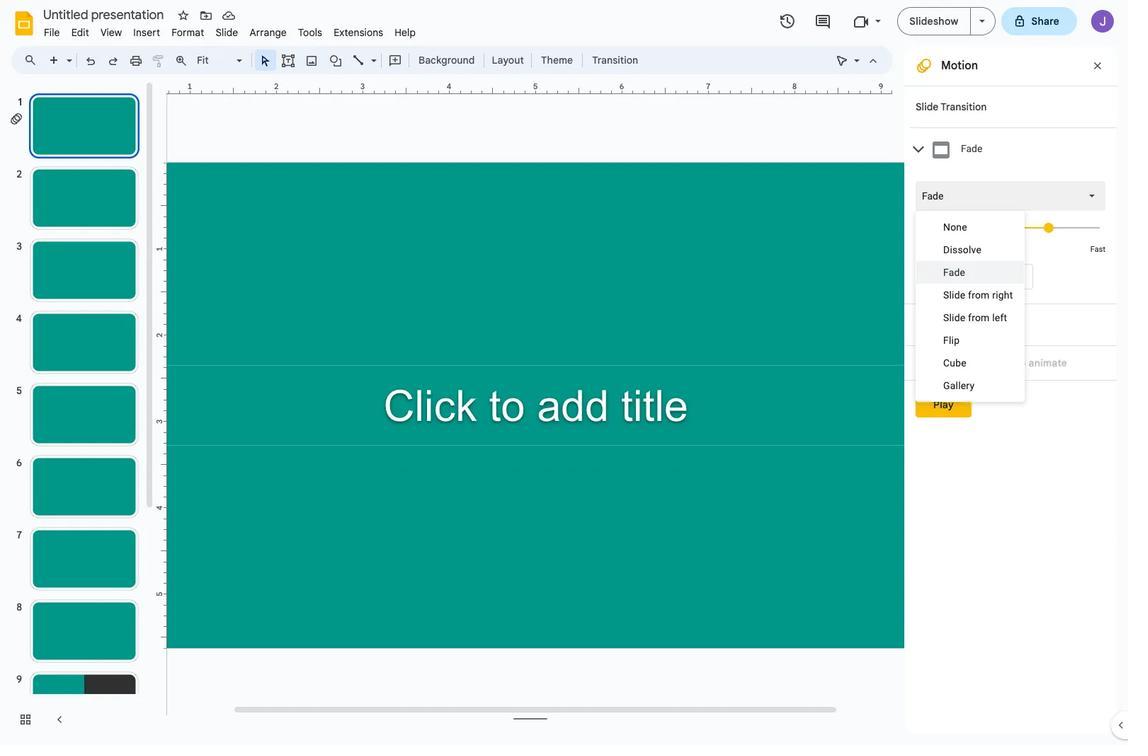 Task type: vqa. For each thing, say whether or not it's contained in the screenshot.
to to the left
yes



Task type: describe. For each thing, give the bounding box(es) containing it.
an
[[968, 357, 980, 370]]

slide from left
[[943, 312, 1007, 324]]

Zoom text field
[[195, 50, 234, 70]]

fade option
[[922, 189, 944, 203]]

fade list box
[[916, 181, 1105, 211]]

play button
[[916, 392, 972, 418]]

motion
[[941, 59, 978, 73]]

transition button
[[586, 50, 645, 71]]

from for right
[[968, 290, 990, 301]]

slide for slide
[[216, 26, 238, 39]]

apply to all slides
[[938, 271, 1011, 282]]

theme
[[541, 54, 573, 67]]

view
[[100, 26, 122, 39]]

object
[[916, 319, 947, 331]]

slideshow button
[[897, 7, 970, 35]]

object
[[983, 357, 1013, 370]]

menu bar banner
[[0, 0, 1128, 746]]

flip
[[943, 335, 960, 346]]

file menu item
[[38, 24, 66, 41]]

insert
[[133, 26, 160, 39]]

fade inside tab panel
[[922, 190, 944, 202]]

1 horizontal spatial to
[[1016, 357, 1026, 370]]

from for left
[[968, 312, 990, 324]]

slide for slide from right
[[943, 290, 965, 301]]

background
[[418, 54, 475, 67]]

animations
[[949, 319, 1001, 331]]

fade for fade tab
[[961, 143, 982, 155]]

cube
[[943, 358, 967, 369]]

mode and view toolbar
[[831, 46, 884, 74]]

transition inside "button"
[[592, 54, 638, 67]]

slow
[[916, 245, 932, 254]]

all
[[975, 271, 985, 282]]

shape image
[[328, 50, 344, 70]]

left
[[992, 312, 1007, 324]]

tools
[[298, 26, 322, 39]]

fade for list box containing none
[[943, 267, 965, 278]]

slide for slide from left
[[943, 312, 965, 324]]

slide for slide transition
[[916, 101, 938, 113]]

share button
[[1001, 7, 1077, 35]]

insert image image
[[303, 50, 320, 70]]

fade tab
[[910, 127, 1117, 171]]

slides
[[987, 271, 1011, 282]]

layout
[[492, 54, 524, 67]]

duration element
[[916, 211, 1105, 254]]

object animations
[[916, 319, 1001, 331]]

right
[[992, 290, 1013, 301]]

transition inside motion 'section'
[[941, 101, 987, 113]]

fade tab panel
[[910, 171, 1117, 304]]

dissolve
[[943, 244, 982, 256]]

slide menu item
[[210, 24, 244, 41]]

Menus field
[[18, 50, 49, 70]]

animate
[[1029, 357, 1067, 370]]



Task type: locate. For each thing, give the bounding box(es) containing it.
slider
[[916, 211, 1105, 244]]

format
[[171, 26, 204, 39]]

fade down slide transition in the right of the page
[[961, 143, 982, 155]]

fast
[[1090, 245, 1105, 254]]

fast button
[[1090, 245, 1105, 254]]

share
[[1031, 15, 1059, 28]]

from
[[968, 290, 990, 301], [968, 312, 990, 324]]

edit menu item
[[66, 24, 95, 41]]

1 from from the top
[[968, 290, 990, 301]]

Star checkbox
[[173, 6, 193, 25]]

layout button
[[488, 50, 528, 71]]

select
[[935, 357, 965, 370]]

theme button
[[535, 50, 579, 71]]

slide inside motion 'section'
[[916, 101, 938, 113]]

play
[[933, 399, 954, 411]]

fade up none at the top right of page
[[922, 190, 944, 202]]

to right object at top
[[1016, 357, 1026, 370]]

view menu item
[[95, 24, 128, 41]]

select an object to animate button
[[916, 355, 1076, 372]]

apply
[[938, 271, 962, 282]]

1 horizontal spatial transition
[[941, 101, 987, 113]]

slide from right
[[943, 290, 1013, 301]]

0 vertical spatial from
[[968, 290, 990, 301]]

tools menu item
[[292, 24, 328, 41]]

medium
[[995, 245, 1024, 254]]

menu bar inside menu bar banner
[[38, 18, 421, 42]]

menu bar containing file
[[38, 18, 421, 42]]

1 vertical spatial fade
[[922, 190, 944, 202]]

apply to all slides button
[[916, 264, 1033, 290]]

Rename text field
[[38, 6, 172, 23]]

new slide with layout image
[[63, 51, 72, 56]]

edit
[[71, 26, 89, 39]]

format menu item
[[166, 24, 210, 41]]

0 vertical spatial fade
[[961, 143, 982, 155]]

1 vertical spatial from
[[968, 312, 990, 324]]

to
[[964, 271, 973, 282], [1016, 357, 1026, 370]]

main toolbar
[[42, 50, 645, 71]]

file
[[44, 26, 60, 39]]

help menu item
[[389, 24, 421, 41]]

transition down motion
[[941, 101, 987, 113]]

slide transition
[[916, 101, 987, 113]]

1 vertical spatial to
[[1016, 357, 1026, 370]]

slide inside menu item
[[216, 26, 238, 39]]

arrange
[[250, 26, 287, 39]]

none
[[943, 222, 967, 233]]

navigation
[[0, 80, 156, 746]]

extensions
[[334, 26, 383, 39]]

motion section
[[904, 46, 1117, 734]]

0 horizontal spatial to
[[964, 271, 973, 282]]

navigation inside motion application
[[0, 80, 156, 746]]

extensions menu item
[[328, 24, 389, 41]]

background button
[[412, 50, 481, 71]]

to inside "fade" tab panel
[[964, 271, 973, 282]]

0 vertical spatial transition
[[592, 54, 638, 67]]

from down all
[[968, 290, 990, 301]]

select an object to animate
[[935, 357, 1067, 370]]

help
[[395, 26, 416, 39]]

medium button
[[978, 245, 1041, 254]]

motion application
[[0, 0, 1128, 746]]

1 vertical spatial transition
[[941, 101, 987, 113]]

to left all
[[964, 271, 973, 282]]

0 horizontal spatial transition
[[592, 54, 638, 67]]

Zoom field
[[193, 50, 249, 71]]

transition
[[592, 54, 638, 67], [941, 101, 987, 113]]

fade inside tab
[[961, 143, 982, 155]]

menu bar
[[38, 18, 421, 42]]

0 vertical spatial to
[[964, 271, 973, 282]]

arrange menu item
[[244, 24, 292, 41]]

presentation options image
[[979, 20, 985, 23]]

transition right 'theme'
[[592, 54, 638, 67]]

fade down dissolve
[[943, 267, 965, 278]]

2 from from the top
[[968, 312, 990, 324]]

insert menu item
[[128, 24, 166, 41]]

fade
[[961, 143, 982, 155], [922, 190, 944, 202], [943, 267, 965, 278]]

slideshow
[[909, 15, 958, 28]]

slide
[[216, 26, 238, 39], [916, 101, 938, 113], [943, 290, 965, 301], [943, 312, 965, 324]]

gallery
[[943, 380, 975, 392]]

list box
[[916, 211, 1024, 402]]

slider inside "fade" tab panel
[[916, 211, 1105, 244]]

list box containing none
[[916, 211, 1024, 402]]

from left left
[[968, 312, 990, 324]]

2 vertical spatial fade
[[943, 267, 965, 278]]



